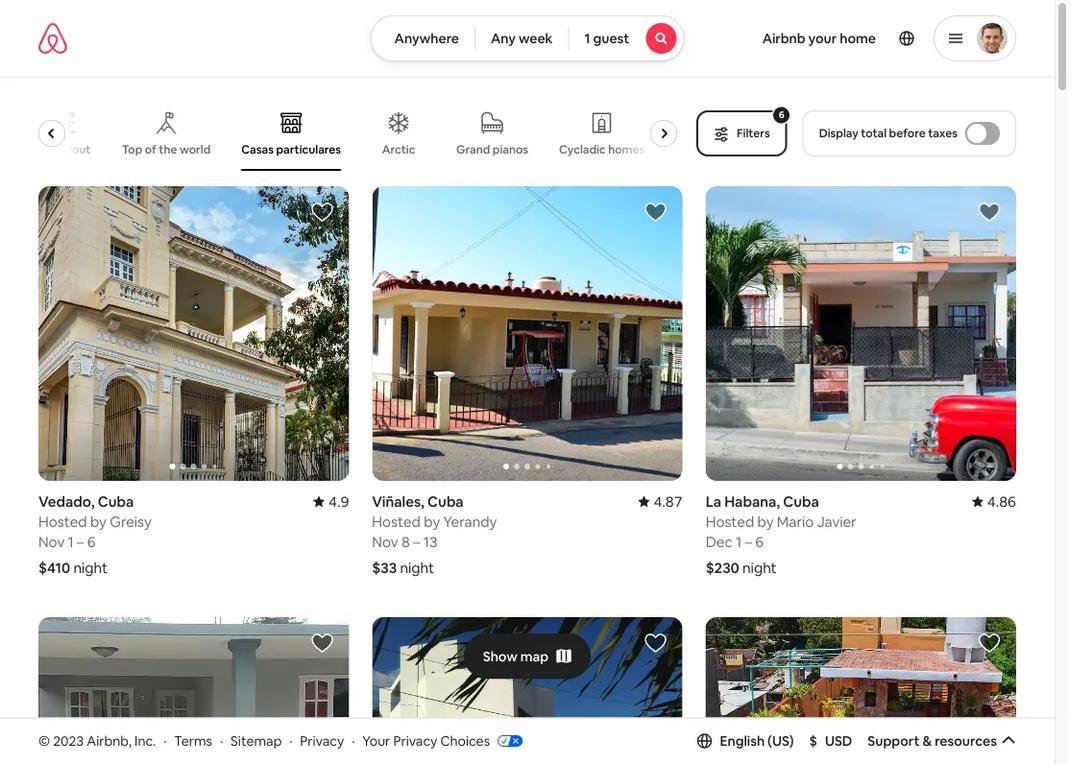 Task type: vqa. For each thing, say whether or not it's contained in the screenshot.
the a to the top
no



Task type: describe. For each thing, give the bounding box(es) containing it.
3 · from the left
[[289, 733, 293, 750]]

4.86
[[988, 493, 1017, 511]]

your privacy choices
[[363, 733, 490, 750]]

sitemap
[[231, 733, 282, 750]]

vedado,
[[38, 493, 95, 511]]

terms
[[174, 733, 212, 750]]

casas
[[241, 142, 274, 157]]

©
[[38, 733, 50, 750]]

filters button
[[697, 111, 788, 157]]

total
[[861, 126, 887, 141]]

terms link
[[174, 733, 212, 750]]

$230
[[706, 559, 740, 578]]

world
[[180, 142, 211, 157]]

$410
[[38, 559, 70, 578]]

1 guest button
[[568, 15, 685, 62]]

none search field containing anywhere
[[371, 15, 685, 62]]

viñales, cuba hosted by yerandy nov 8 – 13 $33 night
[[372, 493, 497, 578]]

cuba for greisy
[[98, 493, 134, 511]]

pianos
[[493, 142, 529, 157]]

javier
[[817, 513, 857, 532]]

filters
[[737, 126, 770, 141]]

1 inside vedado, cuba hosted by greisy nov 1 – 6 $410 night
[[68, 533, 74, 552]]

privacy link
[[300, 733, 344, 750]]

your
[[363, 733, 390, 750]]

support & resources
[[868, 733, 997, 750]]

$
[[810, 733, 818, 750]]

night for 6
[[73, 559, 108, 578]]

by for 13
[[424, 513, 440, 532]]

anywhere
[[395, 30, 459, 47]]

by inside 'la habana, cuba hosted by mario javier dec 1 – 6 $230 night'
[[758, 513, 774, 532]]

taxes
[[928, 126, 958, 141]]

any
[[491, 30, 516, 47]]

– for 6
[[77, 533, 84, 552]]

cuba for yerandy
[[428, 493, 464, 511]]

anywhere button
[[371, 15, 476, 62]]

1 guest
[[585, 30, 630, 47]]

sitemap link
[[231, 733, 282, 750]]

add to wishlist: vedado, cuba image
[[311, 201, 334, 224]]

your privacy choices link
[[363, 733, 523, 751]]

cycladic homes
[[559, 142, 645, 157]]

particulares
[[276, 142, 341, 157]]

arctic
[[382, 142, 416, 157]]

airbnb your home
[[763, 30, 876, 47]]

show
[[483, 648, 518, 666]]

1 privacy from the left
[[300, 733, 344, 750]]

display
[[819, 126, 859, 141]]

mario
[[777, 513, 814, 532]]

night for 13
[[400, 559, 434, 578]]

homes
[[608, 142, 645, 157]]

show map button
[[464, 634, 591, 680]]

greisy
[[110, 513, 152, 532]]

nov for nov 8 – 13
[[372, 533, 398, 552]]

2023
[[53, 733, 84, 750]]

top of the world
[[122, 142, 211, 157]]

nov for nov 1 – 6
[[38, 533, 65, 552]]

4.9 out of 5 average rating image
[[313, 493, 349, 511]]

of
[[145, 142, 156, 157]]

1 vertical spatial add to wishlist: la habana, cuba image
[[644, 632, 668, 656]]

grand
[[457, 142, 490, 157]]

6 inside vedado, cuba hosted by greisy nov 1 – 6 $410 night
[[87, 533, 96, 552]]



Task type: locate. For each thing, give the bounding box(es) containing it.
– inside 'la habana, cuba hosted by mario javier dec 1 – 6 $230 night'
[[745, 533, 752, 552]]

2 · from the left
[[220, 733, 223, 750]]

the
[[159, 142, 177, 157]]

cuba inside 'la habana, cuba hosted by mario javier dec 1 – 6 $230 night'
[[783, 493, 820, 511]]

– right dec
[[745, 533, 752, 552]]

home
[[840, 30, 876, 47]]

cycladic
[[559, 142, 606, 157]]

show map
[[483, 648, 549, 666]]

2 horizontal spatial night
[[743, 559, 777, 578]]

hosted down viñales,
[[372, 513, 421, 532]]

– down vedado,
[[77, 533, 84, 552]]

6
[[87, 533, 96, 552], [756, 533, 764, 552]]

– for 13
[[413, 533, 420, 552]]

terms · sitemap · privacy
[[174, 733, 344, 750]]

4.9
[[329, 493, 349, 511]]

6 down vedado,
[[87, 533, 96, 552]]

la
[[706, 493, 722, 511]]

by inside vedado, cuba hosted by greisy nov 1 – 6 $410 night
[[90, 513, 107, 532]]

ski-
[[38, 142, 58, 157]]

2 6 from the left
[[756, 533, 764, 552]]

1 right dec
[[736, 533, 742, 552]]

&
[[923, 733, 932, 750]]

13
[[424, 533, 438, 552]]

inc.
[[135, 733, 156, 750]]

0 horizontal spatial by
[[90, 513, 107, 532]]

2 nov from the left
[[372, 533, 398, 552]]

privacy right the your
[[393, 733, 438, 750]]

privacy inside your privacy choices link
[[393, 733, 438, 750]]

1 horizontal spatial by
[[424, 513, 440, 532]]

6 right dec
[[756, 533, 764, 552]]

· right inc.
[[164, 733, 167, 750]]

by down habana,
[[758, 513, 774, 532]]

display total before taxes
[[819, 126, 958, 141]]

2 cuba from the left
[[428, 493, 464, 511]]

3 cuba from the left
[[783, 493, 820, 511]]

1 horizontal spatial privacy
[[393, 733, 438, 750]]

None search field
[[371, 15, 685, 62]]

hosted for 8
[[372, 513, 421, 532]]

nov left 8
[[372, 533, 398, 552]]

1 6 from the left
[[87, 533, 96, 552]]

by
[[90, 513, 107, 532], [424, 513, 440, 532], [758, 513, 774, 532]]

usd
[[825, 733, 853, 750]]

night
[[73, 559, 108, 578], [400, 559, 434, 578], [743, 559, 777, 578]]

1 horizontal spatial 1
[[585, 30, 590, 47]]

english (us)
[[720, 733, 794, 750]]

4.86 out of 5 average rating image
[[972, 493, 1017, 511]]

2 horizontal spatial by
[[758, 513, 774, 532]]

night inside vedado, cuba hosted by greisy nov 1 – 6 $410 night
[[73, 559, 108, 578]]

– right 8
[[413, 533, 420, 552]]

(us)
[[768, 733, 794, 750]]

resources
[[935, 733, 997, 750]]

8
[[402, 533, 410, 552]]

1 up $410 on the left of page
[[68, 533, 74, 552]]

yerandy
[[443, 513, 497, 532]]

hosted
[[38, 513, 87, 532], [372, 513, 421, 532], [706, 513, 755, 532]]

nov
[[38, 533, 65, 552], [372, 533, 398, 552]]

1 nov from the left
[[38, 533, 65, 552]]

1 horizontal spatial night
[[400, 559, 434, 578]]

3 night from the left
[[743, 559, 777, 578]]

support & resources button
[[868, 733, 1017, 750]]

week
[[519, 30, 553, 47]]

1 – from the left
[[77, 533, 84, 552]]

$33
[[372, 559, 397, 578]]

english
[[720, 733, 765, 750]]

4 · from the left
[[352, 733, 355, 750]]

4.87 out of 5 average rating image
[[638, 493, 683, 511]]

· right the terms link
[[220, 733, 223, 750]]

1 left guest at the top right
[[585, 30, 590, 47]]

cuba up yerandy
[[428, 493, 464, 511]]

© 2023 airbnb, inc. ·
[[38, 733, 167, 750]]

dec
[[706, 533, 733, 552]]

1 night from the left
[[73, 559, 108, 578]]

support
[[868, 733, 920, 750]]

hosted for 1
[[38, 513, 87, 532]]

add to wishlist: trinidad, cuba image
[[978, 632, 1001, 656]]

1 horizontal spatial cuba
[[428, 493, 464, 511]]

1 horizontal spatial 6
[[756, 533, 764, 552]]

2 privacy from the left
[[393, 733, 438, 750]]

· left the your
[[352, 733, 355, 750]]

add to wishlist: la habana, cuba image
[[978, 201, 1001, 224], [644, 632, 668, 656]]

2 horizontal spatial hosted
[[706, 513, 755, 532]]

by up 13
[[424, 513, 440, 532]]

3 by from the left
[[758, 513, 774, 532]]

1 inside 'la habana, cuba hosted by mario javier dec 1 – 6 $230 night'
[[736, 533, 742, 552]]

0 horizontal spatial 1
[[68, 533, 74, 552]]

top
[[122, 142, 143, 157]]

by left greisy
[[90, 513, 107, 532]]

0 horizontal spatial –
[[77, 533, 84, 552]]

by inside viñales, cuba hosted by yerandy nov 8 – 13 $33 night
[[424, 513, 440, 532]]

any week
[[491, 30, 553, 47]]

2 horizontal spatial –
[[745, 533, 752, 552]]

· left privacy link
[[289, 733, 293, 750]]

0 horizontal spatial night
[[73, 559, 108, 578]]

1 horizontal spatial add to wishlist: la habana, cuba image
[[978, 201, 1001, 224]]

– inside vedado, cuba hosted by greisy nov 1 – 6 $410 night
[[77, 533, 84, 552]]

1 horizontal spatial nov
[[372, 533, 398, 552]]

add to wishlist: viñales, cuba image
[[644, 201, 668, 224]]

3 hosted from the left
[[706, 513, 755, 532]]

cuba
[[98, 493, 134, 511], [428, 493, 464, 511], [783, 493, 820, 511]]

night down 8
[[400, 559, 434, 578]]

nov inside vedado, cuba hosted by greisy nov 1 – 6 $410 night
[[38, 533, 65, 552]]

viñales,
[[372, 493, 425, 511]]

cuba up greisy
[[98, 493, 134, 511]]

4.87
[[654, 493, 683, 511]]

1
[[585, 30, 590, 47], [68, 533, 74, 552], [736, 533, 742, 552]]

– inside viñales, cuba hosted by yerandy nov 8 – 13 $33 night
[[413, 533, 420, 552]]

cuba up the mario
[[783, 493, 820, 511]]

any week button
[[475, 15, 569, 62]]

0 horizontal spatial cuba
[[98, 493, 134, 511]]

cuba inside viñales, cuba hosted by yerandy nov 8 – 13 $33 night
[[428, 493, 464, 511]]

1 by from the left
[[90, 513, 107, 532]]

$ usd
[[810, 733, 853, 750]]

6 inside 'la habana, cuba hosted by mario javier dec 1 – 6 $230 night'
[[756, 533, 764, 552]]

privacy left the your
[[300, 733, 344, 750]]

0 horizontal spatial add to wishlist: la habana, cuba image
[[644, 632, 668, 656]]

1 horizontal spatial –
[[413, 533, 420, 552]]

2 horizontal spatial cuba
[[783, 493, 820, 511]]

ski-in/out
[[38, 142, 91, 157]]

by for 6
[[90, 513, 107, 532]]

cuba inside vedado, cuba hosted by greisy nov 1 – 6 $410 night
[[98, 493, 134, 511]]

0 horizontal spatial nov
[[38, 533, 65, 552]]

–
[[77, 533, 84, 552], [413, 533, 420, 552], [745, 533, 752, 552]]

nov inside viñales, cuba hosted by yerandy nov 8 – 13 $33 night
[[372, 533, 398, 552]]

airbnb,
[[87, 733, 132, 750]]

airbnb
[[763, 30, 806, 47]]

your
[[809, 30, 837, 47]]

map
[[521, 648, 549, 666]]

profile element
[[708, 0, 1017, 77]]

habana,
[[725, 493, 780, 511]]

vedado, cuba hosted by greisy nov 1 – 6 $410 night
[[38, 493, 152, 578]]

0 vertical spatial add to wishlist: la habana, cuba image
[[978, 201, 1001, 224]]

display total before taxes button
[[803, 111, 1017, 157]]

english (us) button
[[697, 733, 794, 750]]

grand pianos
[[457, 142, 529, 157]]

0 horizontal spatial privacy
[[300, 733, 344, 750]]

hosted down vedado,
[[38, 513, 87, 532]]

group
[[37, 96, 685, 171], [38, 186, 349, 482], [372, 186, 683, 482], [706, 186, 1017, 482], [38, 618, 349, 765], [372, 618, 683, 765], [706, 618, 1017, 765]]

3 – from the left
[[745, 533, 752, 552]]

1 cuba from the left
[[98, 493, 134, 511]]

2 by from the left
[[424, 513, 440, 532]]

2 – from the left
[[413, 533, 420, 552]]

hosted up dec
[[706, 513, 755, 532]]

1 · from the left
[[164, 733, 167, 750]]

night right $410 on the left of page
[[73, 559, 108, 578]]

casas particulares
[[241, 142, 341, 157]]

nov up $410 on the left of page
[[38, 533, 65, 552]]

night right $230
[[743, 559, 777, 578]]

hosted inside vedado, cuba hosted by greisy nov 1 – 6 $410 night
[[38, 513, 87, 532]]

1 hosted from the left
[[38, 513, 87, 532]]

2 night from the left
[[400, 559, 434, 578]]

hosted inside viñales, cuba hosted by yerandy nov 8 – 13 $33 night
[[372, 513, 421, 532]]

privacy
[[300, 733, 344, 750], [393, 733, 438, 750]]

guest
[[593, 30, 630, 47]]

choices
[[440, 733, 490, 750]]

night inside viñales, cuba hosted by yerandy nov 8 – 13 $33 night
[[400, 559, 434, 578]]

1 horizontal spatial hosted
[[372, 513, 421, 532]]

before
[[889, 126, 926, 141]]

2 hosted from the left
[[372, 513, 421, 532]]

0 horizontal spatial 6
[[87, 533, 96, 552]]

la habana, cuba hosted by mario javier dec 1 – 6 $230 night
[[706, 493, 857, 578]]

·
[[164, 733, 167, 750], [220, 733, 223, 750], [289, 733, 293, 750], [352, 733, 355, 750]]

group containing casas particulares
[[37, 96, 685, 171]]

airbnb your home link
[[751, 18, 888, 59]]

in/out
[[58, 142, 91, 157]]

2 horizontal spatial 1
[[736, 533, 742, 552]]

0 horizontal spatial hosted
[[38, 513, 87, 532]]

add to wishlist: playa larga, cuba image
[[311, 632, 334, 656]]

hosted inside 'la habana, cuba hosted by mario javier dec 1 – 6 $230 night'
[[706, 513, 755, 532]]

night inside 'la habana, cuba hosted by mario javier dec 1 – 6 $230 night'
[[743, 559, 777, 578]]

1 inside button
[[585, 30, 590, 47]]



